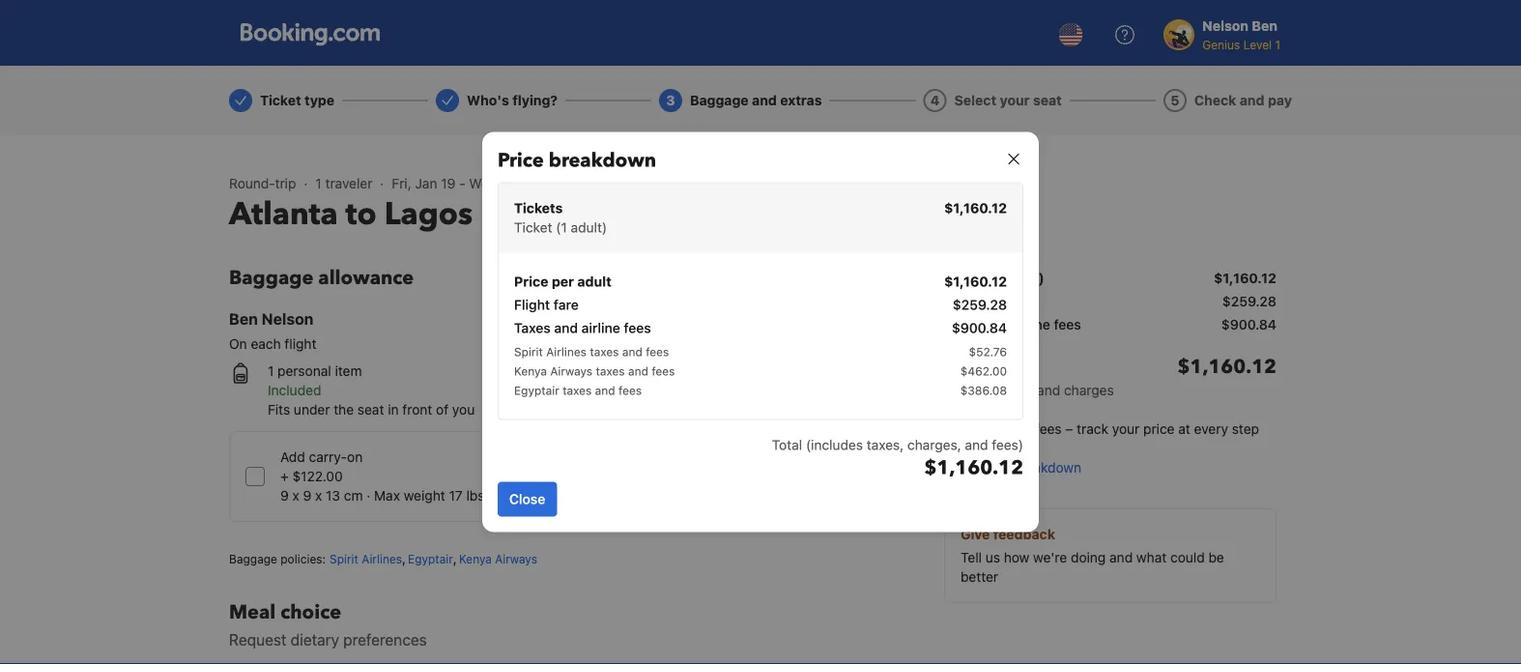 Task type: locate. For each thing, give the bounding box(es) containing it.
flight down price per adult cell
[[514, 297, 550, 313]]

1 vertical spatial price
[[514, 274, 549, 290]]

0 horizontal spatial ·
[[304, 175, 308, 191]]

ticket inside table
[[945, 270, 986, 286]]

taxes
[[590, 345, 619, 359], [596, 364, 625, 378], [1001, 382, 1034, 398], [563, 384, 592, 397]]

breakdown down the – on the right of page
[[1013, 460, 1082, 476]]

taxes for total
[[1001, 382, 1034, 398]]

1 horizontal spatial ,
[[453, 551, 457, 567]]

0 horizontal spatial 1
[[268, 363, 274, 379]]

seat
[[1034, 92, 1062, 108], [358, 402, 384, 418]]

view price breakdown element
[[945, 458, 1082, 478]]

0 vertical spatial baggage
[[690, 92, 749, 108]]

taxes inside table
[[945, 317, 981, 333]]

1 vertical spatial 1
[[268, 363, 274, 379]]

round-
[[229, 175, 275, 191]]

$1,160.12 cell for tickets
[[945, 199, 1007, 218]]

1 vertical spatial (1
[[989, 270, 1002, 286]]

price up 31
[[498, 147, 544, 174]]

flight
[[945, 293, 981, 309], [514, 297, 550, 313]]

row containing ticket (1 adult)
[[945, 265, 1277, 292]]

1 vertical spatial ticket (1 adult)
[[945, 270, 1045, 286]]

taxes and airline fees cell for adult)
[[945, 315, 1082, 335]]

1 vertical spatial ticket
[[514, 219, 553, 235]]

0 vertical spatial seat
[[1034, 92, 1062, 108]]

your right select
[[1000, 92, 1030, 108]]

row containing total
[[945, 338, 1277, 408]]

,
[[402, 551, 406, 567], [453, 551, 457, 567]]

0 horizontal spatial adult)
[[571, 219, 607, 235]]

0 horizontal spatial price
[[978, 460, 1010, 476]]

x left the 13
[[315, 488, 322, 504]]

, left kenya airways link
[[453, 551, 457, 567]]

step
[[1232, 421, 1260, 437]]

spirit up egyptair taxes and fees
[[514, 345, 543, 359]]

every
[[1195, 421, 1229, 437]]

spirit airlines taxes and fees
[[514, 345, 669, 359]]

1 down on each flight
[[268, 363, 274, 379]]

airways up egyptair taxes and fees
[[550, 364, 593, 378]]

airline inside 'price breakdown' dialog
[[582, 320, 621, 336]]

1 horizontal spatial total
[[945, 354, 990, 380]]

breakdown up tickets
[[549, 147, 657, 174]]

x
[[293, 488, 299, 504], [315, 488, 322, 504]]

taxes and airline fees cell up spirit airlines taxes and fees in the left bottom of the page
[[514, 319, 651, 338]]

1 horizontal spatial taxes and airline fees cell
[[945, 315, 1082, 335]]

taxes inside 'total includes taxes and charges'
[[1001, 382, 1034, 398]]

select
[[955, 92, 997, 108]]

spirit airlines link
[[330, 552, 402, 566]]

ticket (1 adult) cell containing ticket (1 adult)
[[945, 269, 1045, 288]]

charges
[[1064, 382, 1114, 398]]

personal
[[278, 363, 331, 379]]

booking.com logo image
[[241, 23, 380, 46], [241, 23, 380, 46]]

0 horizontal spatial flight
[[514, 297, 550, 313]]

0 vertical spatial (1
[[556, 219, 567, 235]]

price left per
[[514, 274, 549, 290]]

kenya
[[514, 364, 547, 378], [459, 552, 492, 566]]

2 vertical spatial ticket
[[945, 270, 986, 286]]

0 vertical spatial breakdown
[[549, 147, 657, 174]]

taxes and airline fees for adult)
[[945, 317, 1082, 333]]

0 horizontal spatial egyptair
[[408, 552, 453, 566]]

taxes for price
[[514, 320, 551, 336]]

1 horizontal spatial (1
[[989, 270, 1002, 286]]

0 horizontal spatial x
[[293, 488, 299, 504]]

row containing tickets
[[499, 183, 1023, 253]]

taxes and airline fees for adult
[[514, 320, 651, 336]]

0 vertical spatial price
[[498, 147, 544, 174]]

–
[[1066, 421, 1074, 437]]

flight fare cell down price per adult cell
[[514, 295, 579, 315]]

1 horizontal spatial ·
[[367, 488, 371, 504]]

to
[[346, 193, 377, 235]]

0 horizontal spatial (1
[[556, 219, 567, 235]]

$122.00
[[292, 468, 343, 484]]

at
[[1179, 421, 1191, 437]]

1 horizontal spatial flight fare
[[945, 293, 1009, 309]]

no
[[968, 421, 986, 437]]

$259.28 cell for ticket (1 adult)
[[1223, 292, 1277, 311]]

0 horizontal spatial $900.84 cell
[[952, 319, 1007, 338]]

airlines left egyptair link
[[362, 552, 402, 566]]

1 horizontal spatial flight fare cell
[[945, 292, 1009, 311]]

0 horizontal spatial airlines
[[362, 552, 402, 566]]

airline up spirit airlines taxes and fees in the left bottom of the page
[[582, 320, 621, 336]]

$259.28 cell
[[1223, 292, 1277, 311], [953, 295, 1007, 315]]

total inside total (includes taxes, charges, and fees) $1,160.12 close
[[772, 437, 803, 453]]

taxes down $462.00 at bottom
[[1001, 382, 1034, 398]]

$462.00
[[961, 364, 1007, 378]]

baggage
[[690, 92, 749, 108], [229, 265, 314, 291], [229, 553, 277, 566]]

total left (includes
[[772, 437, 803, 453]]

seat right select
[[1034, 92, 1062, 108]]

price left at
[[1144, 421, 1175, 437]]

0 horizontal spatial ticket (1 adult) cell
[[514, 199, 563, 218]]

0 vertical spatial adult)
[[571, 219, 607, 235]]

spirit
[[514, 345, 543, 359], [330, 552, 359, 566]]

0 horizontal spatial your
[[1000, 92, 1030, 108]]

fees up kenya airways taxes and fees
[[646, 345, 669, 359]]

ticket (1 adult) cell for total
[[945, 269, 1045, 288]]

jan left 31
[[505, 175, 527, 191]]

ticket (1 adult) cell down 31
[[514, 199, 563, 218]]

and inside 'total includes taxes and charges'
[[1038, 382, 1061, 398]]

0 vertical spatial airways
[[550, 364, 593, 378]]

taxes up kenya airways taxes and fees
[[590, 345, 619, 359]]

19
[[441, 175, 456, 191]]

$259.28 inside 'price breakdown' dialog
[[953, 297, 1007, 313]]

total includes taxes and charges
[[945, 354, 1114, 398]]

1 left traveler
[[316, 175, 322, 191]]

fare down price per adult cell
[[554, 297, 579, 313]]

type
[[305, 92, 335, 108]]

taxes down spirit airlines taxes and fees cell
[[596, 364, 625, 378]]

baggage left policies:
[[229, 553, 277, 566]]

airways
[[550, 364, 593, 378], [495, 552, 538, 566]]

be
[[1209, 550, 1225, 566]]

x down $122.00
[[293, 488, 299, 504]]

1 vertical spatial kenya
[[459, 552, 492, 566]]

0 horizontal spatial breakdown
[[549, 147, 657, 174]]

0 horizontal spatial jan
[[415, 175, 438, 191]]

1 horizontal spatial $900.84
[[1222, 317, 1277, 333]]

price down fees)
[[978, 460, 1010, 476]]

0 horizontal spatial $900.84
[[952, 320, 1007, 336]]

and left charges
[[1038, 382, 1061, 398]]

pay
[[1268, 92, 1293, 108]]

1 horizontal spatial ticket (1 adult)
[[945, 270, 1045, 286]]

1 horizontal spatial airlines
[[546, 345, 587, 359]]

0 horizontal spatial taxes and airline fees
[[514, 320, 651, 336]]

1 vertical spatial breakdown
[[1013, 460, 1082, 476]]

fits
[[268, 402, 290, 418]]

baggage up ben nelson
[[229, 265, 314, 291]]

$900.84 cell for adult)
[[1222, 315, 1277, 335]]

adult
[[578, 274, 612, 290]]

taxes and airline fees inside table
[[945, 317, 1082, 333]]

row
[[499, 183, 1023, 253], [945, 265, 1277, 292], [514, 268, 1007, 295], [945, 292, 1277, 315], [514, 295, 1007, 319], [945, 315, 1277, 338], [514, 319, 1007, 342], [945, 338, 1277, 408]]

1 vertical spatial egyptair
[[408, 552, 453, 566]]

and left pay
[[1240, 92, 1265, 108]]

fare up '$52.76'
[[984, 293, 1009, 309]]

1 horizontal spatial your
[[1113, 421, 1140, 437]]

price for price per adult
[[514, 274, 549, 290]]

1 horizontal spatial seat
[[1034, 92, 1062, 108]]

total up includes
[[945, 354, 990, 380]]

0 horizontal spatial taxes
[[514, 320, 551, 336]]

1 vertical spatial airways
[[495, 552, 538, 566]]

1 horizontal spatial 9
[[303, 488, 312, 504]]

9
[[280, 488, 289, 504], [303, 488, 312, 504]]

your right track
[[1113, 421, 1140, 437]]

ticket left type
[[260, 92, 301, 108]]

flight fare inside 'price breakdown' dialog
[[514, 297, 579, 313]]

give feedback tell us how we're doing and what could be better
[[961, 526, 1225, 585]]

0 horizontal spatial taxes and airline fees cell
[[514, 319, 651, 338]]

0 horizontal spatial 9
[[280, 488, 289, 504]]

1 horizontal spatial flight
[[945, 293, 981, 309]]

0 vertical spatial spirit
[[514, 345, 543, 359]]

airlines inside the baggage policies: spirit airlines , egyptair , kenya airways
[[362, 552, 402, 566]]

baggage for baggage allowance
[[229, 265, 314, 291]]

1 horizontal spatial $259.28
[[1223, 293, 1277, 309]]

, left egyptair link
[[402, 551, 406, 567]]

total for total includes taxes and charges
[[945, 354, 990, 380]]

1 vertical spatial adult)
[[1005, 270, 1045, 286]]

0 vertical spatial total
[[945, 354, 990, 380]]

meal choice request dietary preferences
[[229, 599, 427, 649]]

1 horizontal spatial 1
[[316, 175, 322, 191]]

$900.84 inside 'price breakdown' dialog
[[952, 320, 1007, 336]]

taxes and airline fees up spirit airlines taxes and fees in the left bottom of the page
[[514, 320, 651, 336]]

ticket (1 adult) cell for price per adult
[[514, 199, 563, 218]]

1 horizontal spatial egyptair
[[514, 384, 560, 397]]

1 vertical spatial baggage
[[229, 265, 314, 291]]

ticket (1 adult) cell containing tickets
[[514, 199, 563, 218]]

$900.84 cell inside 'price breakdown' dialog
[[952, 319, 1007, 338]]

flight for ticket
[[945, 293, 981, 309]]

flight fare up '$52.76'
[[945, 293, 1009, 309]]

baggage policies: spirit airlines , egyptair , kenya airways
[[229, 551, 538, 567]]

and left what
[[1110, 550, 1133, 566]]

airline inside table
[[1012, 317, 1051, 333]]

airlines up kenya airways taxes and fees
[[546, 345, 587, 359]]

fees down kenya airways taxes and fees
[[619, 384, 642, 397]]

taxes down price per adult cell
[[514, 320, 551, 336]]

front
[[403, 402, 432, 418]]

fees down spirit airlines taxes and fees cell
[[652, 364, 675, 378]]

view price breakdown
[[945, 460, 1082, 476]]

airways down close button
[[495, 552, 538, 566]]

(1 up '$52.76'
[[989, 270, 1002, 286]]

flight fare cell
[[945, 292, 1009, 311], [514, 295, 579, 315]]

0 horizontal spatial flight fare
[[514, 297, 579, 313]]

seat left in
[[358, 402, 384, 418]]

price per adult
[[514, 274, 612, 290]]

flight inside table
[[945, 293, 981, 309]]

4
[[931, 92, 940, 108]]

$1,160.12 cell
[[945, 199, 1007, 218], [1214, 269, 1277, 288], [945, 272, 1007, 291], [1178, 354, 1277, 400]]

egyptair down weight
[[408, 552, 453, 566]]

egyptair
[[514, 384, 560, 397], [408, 552, 453, 566]]

kenya airways link
[[459, 552, 538, 566]]

0 vertical spatial kenya
[[514, 364, 547, 378]]

$52.76 cell
[[969, 345, 1007, 359]]

flight up '$52.76'
[[945, 293, 981, 309]]

adult) up '$52.76'
[[1005, 270, 1045, 286]]

airline
[[1012, 317, 1051, 333], [582, 320, 621, 336]]

total cell
[[945, 354, 1114, 400]]

1 horizontal spatial jan
[[505, 175, 527, 191]]

taxes up '$52.76'
[[945, 317, 981, 333]]

total
[[945, 354, 990, 380], [772, 437, 803, 453]]

fare inside 'price breakdown' dialog
[[554, 297, 579, 313]]

1 horizontal spatial spirit
[[514, 345, 543, 359]]

1 vertical spatial seat
[[358, 402, 384, 418]]

0 horizontal spatial airways
[[495, 552, 538, 566]]

1 inside 1 personal item included fits under the seat in front of you
[[268, 363, 274, 379]]

(includes
[[806, 437, 863, 453]]

· left fri, at the left of the page
[[380, 175, 384, 191]]

2 horizontal spatial ticket
[[945, 270, 986, 286]]

egyptair down kenya airways taxes and fees cell
[[514, 384, 560, 397]]

taxes inside 'price breakdown' dialog
[[514, 320, 551, 336]]

$259.28
[[1223, 293, 1277, 309], [953, 297, 1007, 313]]

check and pay
[[1195, 92, 1293, 108]]

ticket (1 adult) cell up '$52.76'
[[945, 269, 1045, 288]]

$900.84
[[1222, 317, 1277, 333], [952, 320, 1007, 336]]

and up view
[[965, 437, 989, 453]]

1 inside round-trip · 1 traveler · fri, jan 19 - wed, jan 31 atlanta to lagos
[[316, 175, 322, 191]]

ticket up '$52.76'
[[945, 270, 986, 286]]

0 horizontal spatial ticket
[[260, 92, 301, 108]]

taxes and airline fees
[[945, 317, 1082, 333], [514, 320, 651, 336]]

flight fare
[[945, 293, 1009, 309], [514, 297, 579, 313]]

1 vertical spatial price
[[978, 460, 1010, 476]]

1 horizontal spatial $259.28 cell
[[1223, 292, 1277, 311]]

baggage right 3
[[690, 92, 749, 108]]

kenya airways taxes and fees cell
[[514, 364, 675, 378]]

flight inside 'price breakdown' dialog
[[514, 297, 550, 313]]

0 horizontal spatial seat
[[358, 402, 384, 418]]

(1 down tickets
[[556, 219, 567, 235]]

0 horizontal spatial $259.28 cell
[[953, 295, 1007, 315]]

1 horizontal spatial fare
[[984, 293, 1009, 309]]

0 vertical spatial 1
[[316, 175, 322, 191]]

who's
[[467, 92, 509, 108]]

on
[[347, 449, 363, 465]]

· right cm
[[367, 488, 371, 504]]

(1 inside 'price breakdown' dialog
[[556, 219, 567, 235]]

breakdown inside dialog
[[549, 147, 657, 174]]

flight fare down price per adult cell
[[514, 297, 579, 313]]

1 horizontal spatial breakdown
[[1013, 460, 1082, 476]]

kenya up egyptair taxes and fees
[[514, 364, 547, 378]]

0 vertical spatial egyptair
[[514, 384, 560, 397]]

the
[[334, 402, 354, 418]]

2 9 from the left
[[303, 488, 312, 504]]

1 horizontal spatial x
[[315, 488, 322, 504]]

adult) up adult
[[571, 219, 607, 235]]

ticket down tickets
[[514, 219, 553, 235]]

0 horizontal spatial flight fare cell
[[514, 295, 579, 315]]

1 jan from the left
[[415, 175, 438, 191]]

taxes and airline fees inside 'price breakdown' dialog
[[514, 320, 651, 336]]

kenya inside 'price breakdown' dialog
[[514, 364, 547, 378]]

taxes and airline fees cell up '$52.76'
[[945, 315, 1082, 335]]

fare for (1
[[984, 293, 1009, 309]]

(1
[[556, 219, 567, 235], [989, 270, 1002, 286]]

ticket
[[260, 92, 301, 108], [514, 219, 553, 235], [945, 270, 986, 286]]

ticket (1 adult) down tickets
[[514, 219, 607, 235]]

9 down $122.00
[[303, 488, 312, 504]]

close button
[[498, 482, 557, 517]]

fees up 'total includes taxes and charges'
[[1054, 317, 1082, 333]]

+
[[280, 468, 289, 484]]

0 horizontal spatial airline
[[582, 320, 621, 336]]

we're
[[1034, 550, 1068, 566]]

0 horizontal spatial ticket (1 adult)
[[514, 219, 607, 235]]

0 vertical spatial price
[[1144, 421, 1175, 437]]

1 horizontal spatial airways
[[550, 364, 593, 378]]

and down spirit airlines taxes and fees cell
[[628, 364, 649, 378]]

and inside give feedback tell us how we're doing and what could be better
[[1110, 550, 1133, 566]]

and down kenya airways taxes and fees
[[595, 384, 616, 397]]

price
[[498, 147, 544, 174], [514, 274, 549, 290]]

0 horizontal spatial kenya
[[459, 552, 492, 566]]

total for total (includes taxes, charges, and fees) $1,160.12 close
[[772, 437, 803, 453]]

0 horizontal spatial ,
[[402, 551, 406, 567]]

1 , from the left
[[402, 551, 406, 567]]

spirit airlines taxes and fees cell
[[514, 345, 669, 359]]

ticket (1 adult) cell
[[514, 199, 563, 218], [945, 269, 1045, 288]]

spirit right policies:
[[330, 552, 359, 566]]

0 horizontal spatial $259.28
[[953, 297, 1007, 313]]

lagos
[[385, 193, 473, 235]]

1 horizontal spatial taxes
[[945, 317, 981, 333]]

0 vertical spatial airlines
[[546, 345, 587, 359]]

baggage for baggage and extras
[[690, 92, 749, 108]]

airline up 'total includes taxes and charges'
[[1012, 317, 1051, 333]]

1 horizontal spatial taxes and airline fees
[[945, 317, 1082, 333]]

0 horizontal spatial fare
[[554, 297, 579, 313]]

egyptair inside the baggage policies: spirit airlines , egyptair , kenya airways
[[408, 552, 453, 566]]

ben nelson
[[229, 310, 314, 328]]

kenya right egyptair link
[[459, 552, 492, 566]]

taxes for kenya
[[596, 364, 625, 378]]

13
[[326, 488, 340, 504]]

1 vertical spatial total
[[772, 437, 803, 453]]

max
[[374, 488, 400, 504]]

0 vertical spatial ticket (1 adult) cell
[[514, 199, 563, 218]]

table
[[945, 265, 1277, 408]]

price breakdown dialog
[[459, 109, 1063, 555]]

$900.84 cell for adult
[[952, 319, 1007, 338]]

flight fare cell up '$52.76'
[[945, 292, 1009, 311]]

jan left 19
[[415, 175, 438, 191]]

1 horizontal spatial $900.84 cell
[[1222, 315, 1277, 335]]

2 vertical spatial baggage
[[229, 553, 277, 566]]

$900.84 cell
[[1222, 315, 1277, 335], [952, 319, 1007, 338]]

in
[[388, 402, 399, 418]]

ticket type
[[260, 92, 335, 108]]

1 horizontal spatial ticket
[[514, 219, 553, 235]]

price inside cell
[[514, 274, 549, 290]]

1 vertical spatial ticket (1 adult) cell
[[945, 269, 1045, 288]]

· right trip
[[304, 175, 308, 191]]

9 down +
[[280, 488, 289, 504]]

1 vertical spatial airlines
[[362, 552, 402, 566]]

taxes and airline fees cell
[[945, 315, 1082, 335], [514, 319, 651, 338]]

fees
[[1054, 317, 1082, 333], [624, 320, 651, 336], [646, 345, 669, 359], [652, 364, 675, 378], [619, 384, 642, 397], [1036, 421, 1062, 437]]

0 vertical spatial ticket (1 adult)
[[514, 219, 607, 235]]

and up spirit airlines taxes and fees in the left bottom of the page
[[554, 320, 578, 336]]

$259.28 inside table
[[1223, 293, 1277, 309]]

total inside 'total includes taxes and charges'
[[945, 354, 990, 380]]

row containing price per adult
[[514, 268, 1007, 295]]

add
[[280, 449, 305, 465]]

taxes and airline fees up '$52.76'
[[945, 317, 1082, 333]]

you
[[452, 402, 475, 418]]

$1,160.12 for tickets
[[945, 200, 1007, 216]]

ticket (1 adult) up '$52.76'
[[945, 270, 1045, 286]]



Task type: vqa. For each thing, say whether or not it's contained in the screenshot.
2nd 17 from the top of the page
no



Task type: describe. For each thing, give the bounding box(es) containing it.
weight
[[404, 488, 445, 504]]

total (includes taxes, charges, and fees) $1,160.12 close
[[510, 437, 1024, 507]]

2 horizontal spatial ·
[[380, 175, 384, 191]]

1 personal item included fits under the seat in front of you
[[268, 363, 475, 418]]

traveler
[[325, 175, 373, 191]]

view
[[945, 460, 975, 476]]

kenya inside the baggage policies: spirit airlines , egyptair , kenya airways
[[459, 552, 492, 566]]

(1 inside cell
[[989, 270, 1002, 286]]

flight fare cell for price
[[514, 295, 579, 315]]

flight fare for price
[[514, 297, 579, 313]]

charges,
[[908, 437, 962, 453]]

on each flight
[[229, 336, 317, 352]]

who's flying?
[[467, 92, 558, 108]]

flying?
[[513, 92, 558, 108]]

on
[[229, 336, 247, 352]]

1 9 from the left
[[280, 488, 289, 504]]

of
[[436, 402, 449, 418]]

2 , from the left
[[453, 551, 457, 567]]

per
[[552, 274, 574, 290]]

airline for price per adult
[[582, 320, 621, 336]]

extras
[[781, 92, 822, 108]]

1 vertical spatial your
[[1113, 421, 1140, 437]]

policies:
[[281, 553, 326, 566]]

fees inside table
[[1054, 317, 1082, 333]]

adult) inside 'price breakdown' dialog
[[571, 219, 607, 235]]

carry-
[[309, 449, 347, 465]]

and inside total (includes taxes, charges, and fees) $1,160.12 close
[[965, 437, 989, 453]]

and up kenya airways taxes and fees
[[622, 345, 643, 359]]

and left 'extras'
[[752, 92, 777, 108]]

trip
[[275, 175, 296, 191]]

fees)
[[992, 437, 1024, 453]]

taxes for spirit
[[590, 345, 619, 359]]

spirit inside 'price breakdown' dialog
[[514, 345, 543, 359]]

$900.84 for price per adult
[[952, 320, 1007, 336]]

hidden
[[989, 421, 1032, 437]]

$386.08 cell
[[961, 384, 1007, 397]]

check
[[1195, 92, 1237, 108]]

taxes down kenya airways taxes and fees cell
[[563, 384, 592, 397]]

how
[[1004, 550, 1030, 566]]

round-trip · 1 traveler · fri, jan 19 - wed, jan 31 atlanta to lagos
[[229, 175, 545, 235]]

price for price breakdown
[[498, 147, 544, 174]]

doing
[[1071, 550, 1106, 566]]

track
[[1077, 421, 1109, 437]]

$900.84 for ticket (1 adult)
[[1222, 317, 1277, 333]]

17 lbs
[[449, 488, 485, 504]]

ticket inside 'price breakdown' dialog
[[514, 219, 553, 235]]

better
[[961, 569, 999, 585]]

atlanta
[[229, 193, 338, 235]]

ben
[[229, 310, 258, 328]]

1 x from the left
[[293, 488, 299, 504]]

$386.08
[[961, 384, 1007, 397]]

3
[[666, 92, 675, 108]]

could
[[1171, 550, 1205, 566]]

fri,
[[392, 175, 412, 191]]

· inside add carry-on + $122.00 9 x 9 x 13 cm · max weight 17 lbs
[[367, 488, 371, 504]]

$52.76
[[969, 345, 1007, 359]]

fees up spirit airlines taxes and fees in the left bottom of the page
[[624, 320, 651, 336]]

airlines inside 'price breakdown' dialog
[[546, 345, 587, 359]]

taxes,
[[867, 437, 904, 453]]

fare for per
[[554, 297, 579, 313]]

add carry-on + $122.00 9 x 9 x 13 cm · max weight 17 lbs
[[280, 449, 485, 504]]

choice
[[281, 599, 341, 626]]

flight fare for ticket
[[945, 293, 1009, 309]]

baggage allowance
[[229, 265, 414, 291]]

airline for ticket (1 adult)
[[1012, 317, 1051, 333]]

1 horizontal spatial price
[[1144, 421, 1175, 437]]

nelson
[[262, 310, 314, 328]]

cm
[[344, 488, 363, 504]]

taxes for ticket
[[945, 317, 981, 333]]

and up '$52.76'
[[985, 317, 1008, 333]]

5
[[1171, 92, 1180, 108]]

request
[[229, 631, 287, 649]]

what
[[1137, 550, 1167, 566]]

no hidden fees – track your price at every step
[[968, 421, 1260, 437]]

flight fare cell for ticket
[[945, 292, 1009, 311]]

egyptair taxes and fees cell
[[514, 384, 642, 397]]

tickets
[[514, 200, 563, 216]]

$1,160.12 for price per adult
[[945, 274, 1007, 290]]

view price breakdown link
[[945, 458, 1082, 478]]

give
[[961, 526, 990, 542]]

31
[[531, 175, 545, 191]]

price per adult cell
[[514, 272, 612, 291]]

$1,160.12 for ticket (1 adult)
[[1214, 270, 1277, 286]]

us
[[986, 550, 1001, 566]]

table containing total
[[945, 265, 1277, 408]]

$259.28 for price per adult
[[953, 297, 1007, 313]]

spirit inside the baggage policies: spirit airlines , egyptair , kenya airways
[[330, 552, 359, 566]]

baggage and extras
[[690, 92, 822, 108]]

dietary
[[291, 631, 339, 649]]

close
[[510, 491, 546, 507]]

-
[[459, 175, 466, 191]]

$1,160.12 cell for price per adult
[[945, 272, 1007, 291]]

kenya airways taxes and fees
[[514, 364, 675, 378]]

2 jan from the left
[[505, 175, 527, 191]]

egyptair link
[[408, 552, 453, 566]]

fees left the – on the right of page
[[1036, 421, 1062, 437]]

$1,160.12 cell for ticket (1 adult)
[[1214, 269, 1277, 288]]

0 vertical spatial your
[[1000, 92, 1030, 108]]

airways inside 'price breakdown' dialog
[[550, 364, 593, 378]]

feedback
[[994, 526, 1056, 542]]

item
[[335, 363, 362, 379]]

seat inside 1 personal item included fits under the seat in front of you
[[358, 402, 384, 418]]

baggage inside the baggage policies: spirit airlines , egyptair , kenya airways
[[229, 553, 277, 566]]

included
[[268, 382, 321, 398]]

includes
[[945, 382, 997, 398]]

ticket (1 adult) inside 'price breakdown' dialog
[[514, 219, 607, 235]]

taxes and airline fees cell for adult
[[514, 319, 651, 338]]

1 horizontal spatial adult)
[[1005, 270, 1045, 286]]

egyptair inside 'price breakdown' dialog
[[514, 384, 560, 397]]

2 x from the left
[[315, 488, 322, 504]]

under
[[294, 402, 330, 418]]

preferences
[[343, 631, 427, 649]]

allowance
[[318, 265, 414, 291]]

airways inside the baggage policies: spirit airlines , egyptair , kenya airways
[[495, 552, 538, 566]]

each
[[251, 336, 281, 352]]

$1,160.12 inside total (includes taxes, charges, and fees) $1,160.12 close
[[925, 455, 1024, 481]]

$259.28 for ticket (1 adult)
[[1223, 293, 1277, 309]]

0 vertical spatial ticket
[[260, 92, 301, 108]]

flight
[[285, 336, 317, 352]]

meal
[[229, 599, 276, 626]]

$259.28 cell for price per adult
[[953, 295, 1007, 315]]

flight for price
[[514, 297, 550, 313]]

$462.00 cell
[[961, 364, 1007, 378]]

select your seat
[[955, 92, 1062, 108]]

wed,
[[469, 175, 501, 191]]



